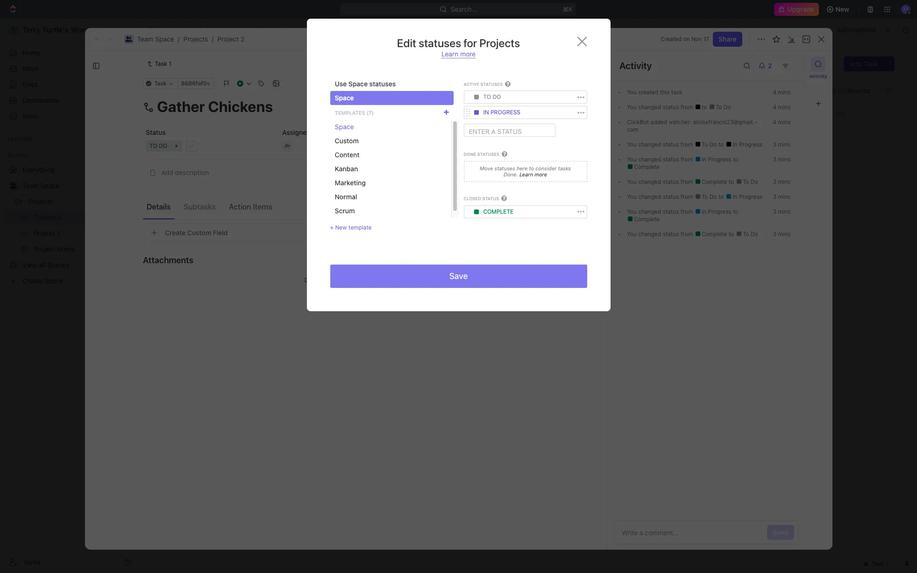 Task type: locate. For each thing, give the bounding box(es) containing it.
1 horizontal spatial here
[[517, 165, 528, 171]]

5 changed from the top
[[638, 193, 661, 201]]

add task down task 2
[[188, 195, 216, 203]]

task down description
[[188, 179, 203, 187]]

1 vertical spatial task 1
[[188, 162, 207, 170]]

1 horizontal spatial 1
[[204, 162, 207, 170]]

2 vertical spatial 1
[[219, 179, 222, 186]]

2 4 from the top
[[773, 104, 777, 111]]

custom up content
[[335, 137, 359, 145]]

add task up customize
[[850, 60, 878, 68]]

4 mins
[[773, 89, 791, 96], [773, 104, 791, 111], [773, 119, 791, 126]]

statuses for edit
[[419, 36, 461, 50]]

1 vertical spatial here
[[345, 277, 357, 284]]

3 4 mins from the top
[[773, 119, 791, 126]]

3 mins from the top
[[778, 119, 791, 126]]

team space link
[[145, 24, 196, 36], [137, 35, 174, 43], [22, 179, 134, 193]]

share button down upgrade on the right of the page
[[799, 22, 828, 37]]

0 vertical spatial share
[[805, 26, 823, 34]]

0 horizontal spatial project 2
[[162, 56, 218, 71]]

1 3 from the top
[[773, 141, 777, 148]]

3 4 from the top
[[773, 119, 777, 126]]

team right the team space, , element
[[157, 26, 173, 34]]

project 2 link
[[246, 24, 288, 36], [218, 35, 245, 43]]

0 horizontal spatial share button
[[713, 32, 742, 47]]

4 from from the top
[[681, 179, 693, 186]]

statuses right active
[[481, 82, 503, 87]]

1 vertical spatial add task button
[[184, 193, 220, 205]]

0 horizontal spatial activity
[[619, 60, 652, 71]]

0 vertical spatial more
[[460, 50, 476, 58]]

here right files
[[345, 277, 357, 284]]

2 3 from the top
[[773, 156, 777, 163]]

added watcher:
[[649, 119, 693, 126]]

3 you from the top
[[627, 141, 637, 148]]

3 changed from the top
[[638, 156, 661, 163]]

attachments
[[143, 255, 193, 265]]

1 vertical spatial activity
[[810, 73, 828, 79]]

0 horizontal spatial task 1 link
[[143, 58, 175, 70]]

0 horizontal spatial custom
[[187, 229, 211, 237]]

1 horizontal spatial user group image
[[125, 36, 132, 42]]

task 1
[[155, 60, 171, 67], [188, 162, 207, 170]]

Edit task name text field
[[143, 98, 545, 115]]

4 for added watcher:
[[773, 119, 777, 126]]

calendar
[[238, 86, 266, 94]]

0 vertical spatial learn
[[442, 50, 459, 58]]

0 horizontal spatial learn more link
[[442, 50, 476, 58]]

0 horizontal spatial add
[[161, 169, 173, 177]]

upgrade link
[[775, 3, 819, 16]]

0 horizontal spatial share
[[719, 35, 737, 43]]

2 3 mins from the top
[[773, 156, 791, 163]]

0 vertical spatial add
[[850, 60, 862, 68]]

0 vertical spatial 4 mins
[[773, 89, 791, 96]]

1 vertical spatial 1
[[204, 162, 207, 170]]

task 2
[[188, 179, 208, 187]]

0 vertical spatial custom
[[335, 137, 359, 145]]

0 horizontal spatial 1
[[169, 60, 171, 67]]

learn more link down consider on the top right of the page
[[518, 172, 547, 178]]

share right 17
[[719, 35, 737, 43]]

add task button up customize
[[844, 57, 884, 72]]

2 vertical spatial team
[[22, 182, 39, 190]]

added
[[651, 119, 667, 126]]

4 mins from the top
[[778, 141, 791, 148]]

add left description
[[161, 169, 173, 177]]

0 horizontal spatial add task
[[188, 195, 216, 203]]

1 horizontal spatial new
[[836, 5, 850, 13]]

0 vertical spatial add task button
[[844, 57, 884, 72]]

0 vertical spatial here
[[517, 165, 528, 171]]

active statuses
[[464, 82, 503, 87]]

statuses
[[419, 36, 461, 50], [370, 80, 396, 88], [481, 82, 503, 87], [477, 152, 500, 157], [495, 165, 515, 171]]

2 vertical spatial 4
[[773, 119, 777, 126]]

project
[[258, 26, 280, 34], [218, 35, 239, 43], [162, 56, 204, 71]]

7 you from the top
[[627, 208, 637, 215]]

hide button
[[796, 84, 824, 97]]

0 horizontal spatial new
[[335, 224, 347, 231]]

add down task 2
[[188, 195, 200, 203]]

0 vertical spatial 4
[[773, 89, 777, 96]]

custom inside button
[[187, 229, 211, 237]]

tree
[[4, 163, 136, 289]]

board
[[174, 86, 193, 94]]

task sidebar content section
[[608, 51, 804, 551]]

save
[[449, 272, 468, 281]]

send
[[773, 529, 789, 537]]

1 horizontal spatial team
[[137, 35, 153, 43]]

task 1 down the team space, , element
[[155, 60, 171, 67]]

1 mins from the top
[[778, 89, 791, 96]]

more
[[460, 50, 476, 58], [535, 172, 547, 178]]

0 horizontal spatial hide
[[485, 109, 498, 116]]

dropdown menu image for to do
[[474, 95, 479, 100]]

share button right 17
[[713, 32, 742, 47]]

do
[[493, 94, 501, 101], [724, 104, 731, 111], [710, 141, 717, 148], [751, 179, 758, 186], [710, 193, 717, 201], [183, 221, 191, 228], [751, 231, 758, 238]]

1 horizontal spatial add task
[[850, 60, 878, 68]]

complete
[[633, 164, 660, 171], [700, 179, 729, 186], [633, 216, 660, 223], [700, 231, 729, 238]]

0 vertical spatial user group image
[[125, 36, 132, 42]]

0 vertical spatial task 1
[[155, 60, 171, 67]]

learn more link
[[442, 50, 476, 58], [518, 172, 547, 178]]

learn more link down the for
[[442, 50, 476, 58]]

tree containing team space
[[4, 163, 136, 289]]

6 3 mins from the top
[[773, 231, 791, 238]]

hide inside button
[[485, 109, 498, 116]]

here up learn more
[[517, 165, 528, 171]]

0 horizontal spatial add task button
[[184, 193, 220, 205]]

0 vertical spatial project 2
[[258, 26, 286, 34]]

1 horizontal spatial hide
[[807, 86, 821, 94]]

task 1 link down the team space, , element
[[143, 58, 175, 70]]

here inside drop your files here to upload
[[345, 277, 357, 284]]

task sidebar navigation tab list
[[808, 57, 829, 111]]

com
[[627, 119, 757, 133]]

team space link inside sidebar navigation
[[22, 179, 134, 193]]

2 vertical spatial 4 mins
[[773, 119, 791, 126]]

1 vertical spatial learn
[[520, 172, 533, 178]]

projects inside sidebar navigation
[[28, 198, 53, 206]]

created
[[661, 36, 682, 43]]

1
[[169, 60, 171, 67], [204, 162, 207, 170], [219, 179, 222, 186]]

sidebar navigation
[[0, 19, 140, 574]]

dropdown menu image
[[474, 95, 479, 100], [474, 110, 479, 115]]

team space
[[157, 26, 194, 34], [22, 182, 59, 190]]

2 horizontal spatial 1
[[219, 179, 222, 186]]

to inside drop your files here to upload
[[358, 277, 364, 284]]

statuses inside edit statuses for projects learn more
[[419, 36, 461, 50]]

1 horizontal spatial learn
[[520, 172, 533, 178]]

team down spaces
[[22, 182, 39, 190]]

user group image inside sidebar navigation
[[10, 183, 17, 189]]

inbox
[[22, 64, 39, 72]]

7 mins from the top
[[778, 193, 791, 201]]

0 horizontal spatial user group image
[[10, 183, 17, 189]]

1 vertical spatial dropdown menu image
[[474, 110, 479, 115]]

3
[[773, 141, 777, 148], [773, 156, 777, 163], [773, 179, 777, 186], [773, 193, 777, 201], [773, 208, 777, 215], [773, 231, 777, 238]]

0 vertical spatial new
[[836, 5, 850, 13]]

0 vertical spatial learn more link
[[442, 50, 476, 58]]

add task button down task 2
[[184, 193, 220, 205]]

0 horizontal spatial project
[[162, 56, 204, 71]]

more down the for
[[460, 50, 476, 58]]

17
[[704, 36, 710, 43]]

space
[[175, 26, 194, 34], [155, 35, 174, 43], [349, 80, 368, 88], [335, 94, 354, 102], [335, 123, 354, 131], [40, 182, 59, 190]]

do inside edit statuses for projects dialog
[[493, 94, 501, 101]]

3 3 from the top
[[773, 179, 777, 186]]

activity inside task sidebar navigation tab list
[[810, 73, 828, 79]]

dropdown menu image down active
[[474, 95, 479, 100]]

3 mins
[[773, 141, 791, 148], [773, 156, 791, 163], [773, 179, 791, 186], [773, 193, 791, 201], [773, 208, 791, 215], [773, 231, 791, 238]]

1 changed from the top
[[638, 104, 661, 111]]

add task button
[[844, 57, 884, 72], [184, 193, 220, 205]]

activity up hide dropdown button
[[810, 73, 828, 79]]

eloisefrancis23@gmail. com
[[627, 119, 757, 133]]

1 vertical spatial hide
[[485, 109, 498, 116]]

1 horizontal spatial share
[[805, 26, 823, 34]]

team down the team space, , element
[[137, 35, 153, 43]]

in progress inside edit statuses for projects dialog
[[483, 109, 521, 116]]

2 horizontal spatial add
[[850, 60, 862, 68]]

task 1 link up action items button
[[186, 160, 324, 173]]

1 vertical spatial custom
[[187, 229, 211, 237]]

team space up team space / projects / project 2
[[157, 26, 194, 34]]

statuses inside 'move statuses here to consider tasks done.'
[[495, 165, 515, 171]]

add up customize
[[850, 60, 862, 68]]

create
[[165, 229, 186, 237]]

hide right search
[[807, 86, 821, 94]]

consider
[[536, 165, 557, 171]]

0 vertical spatial hide
[[807, 86, 821, 94]]

0 horizontal spatial team space
[[22, 182, 59, 190]]

1 horizontal spatial more
[[535, 172, 547, 178]]

4 mins for changed status from
[[773, 104, 791, 111]]

4 you from the top
[[627, 156, 637, 163]]

new right +
[[335, 224, 347, 231]]

team space down spaces
[[22, 182, 59, 190]]

description
[[175, 169, 209, 177]]

to do inside edit statuses for projects dialog
[[483, 94, 501, 101]]

activity
[[619, 60, 652, 71], [810, 73, 828, 79]]

add
[[850, 60, 862, 68], [161, 169, 173, 177], [188, 195, 200, 203]]

0 horizontal spatial task 1
[[155, 60, 171, 67]]

0 horizontal spatial more
[[460, 50, 476, 58]]

custom
[[335, 137, 359, 145], [187, 229, 211, 237]]

0 vertical spatial project
[[258, 26, 280, 34]]

subtasks
[[184, 203, 216, 211]]

hide up enter a status text box
[[485, 109, 498, 116]]

0 vertical spatial activity
[[619, 60, 652, 71]]

favorites
[[7, 136, 32, 143]]

to
[[483, 94, 491, 101], [702, 104, 709, 111], [716, 104, 722, 111], [313, 129, 319, 136], [702, 141, 708, 148], [719, 141, 725, 148], [733, 156, 738, 163], [529, 165, 534, 171], [729, 179, 736, 186], [743, 179, 749, 186], [702, 193, 708, 201], [719, 193, 725, 201], [733, 208, 738, 215], [173, 221, 181, 228], [729, 231, 736, 238], [743, 231, 749, 238], [358, 277, 364, 284]]

0 vertical spatial dropdown menu image
[[474, 95, 479, 100]]

1 4 from the top
[[773, 89, 777, 96]]

dropdown menu image left hide button
[[474, 110, 479, 115]]

statuses up done.
[[495, 165, 515, 171]]

1 down team space / projects / project 2
[[169, 60, 171, 67]]

progress inside edit statuses for projects dialog
[[491, 109, 521, 116]]

1 dropdown menu image from the top
[[474, 95, 479, 100]]

1 horizontal spatial share button
[[799, 22, 828, 37]]

statuses left the for
[[419, 36, 461, 50]]

share button
[[799, 22, 828, 37], [713, 32, 742, 47]]

1 vertical spatial new
[[335, 224, 347, 231]]

1 vertical spatial 4
[[773, 104, 777, 111]]

0 horizontal spatial team
[[22, 182, 39, 190]]

upload button
[[365, 277, 383, 284]]

add description button
[[146, 165, 542, 180]]

dropdown menu image for in progress
[[474, 110, 479, 115]]

home
[[22, 49, 40, 57]]

in inside edit statuses for projects dialog
[[483, 109, 489, 116]]

1 horizontal spatial project
[[218, 35, 239, 43]]

1 right task 2
[[219, 179, 222, 186]]

1 up task 2
[[204, 162, 207, 170]]

2 horizontal spatial project
[[258, 26, 280, 34]]

statuses up the (7)
[[370, 80, 396, 88]]

customize
[[838, 86, 871, 94]]

add task
[[850, 60, 878, 68], [188, 195, 216, 203]]

normal
[[335, 193, 357, 201]]

activity up the created
[[619, 60, 652, 71]]

progress
[[491, 109, 521, 116], [181, 132, 211, 139], [739, 141, 762, 148], [708, 156, 731, 163], [739, 193, 762, 201], [708, 208, 731, 215]]

1 horizontal spatial activity
[[810, 73, 828, 79]]

5 3 mins from the top
[[773, 208, 791, 215]]

custom left field on the top
[[187, 229, 211, 237]]

1 vertical spatial user group image
[[10, 183, 17, 189]]

statuses up move
[[477, 152, 500, 157]]

1 horizontal spatial task 1 link
[[186, 160, 324, 173]]

0 horizontal spatial learn
[[442, 50, 459, 58]]

done statuses
[[464, 152, 500, 157]]

2 4 mins from the top
[[773, 104, 791, 111]]

more down consider on the top right of the page
[[535, 172, 547, 178]]

4 changed from the top
[[638, 179, 661, 186]]

assigned
[[282, 129, 311, 136]]

1 vertical spatial learn more link
[[518, 172, 547, 178]]

dashboards link
[[4, 93, 136, 108]]

6 you from the top
[[627, 193, 637, 201]]

share down upgrade on the right of the page
[[805, 26, 823, 34]]

2 dropdown menu image from the top
[[474, 110, 479, 115]]

task
[[864, 60, 878, 68], [155, 60, 167, 67], [188, 162, 203, 170], [188, 179, 203, 187], [202, 195, 216, 203]]

field
[[213, 229, 228, 237]]

mins
[[778, 89, 791, 96], [778, 104, 791, 111], [778, 119, 791, 126], [778, 141, 791, 148], [778, 156, 791, 163], [778, 179, 791, 186], [778, 193, 791, 201], [778, 208, 791, 215], [778, 231, 791, 238]]

complete
[[483, 208, 514, 215]]

to do
[[483, 94, 501, 101], [714, 104, 731, 111], [700, 141, 719, 148], [741, 179, 758, 186], [700, 193, 719, 201], [173, 221, 191, 228], [741, 231, 758, 238]]

task 1 up task 2
[[188, 162, 207, 170]]

4 for changed status from
[[773, 104, 777, 111]]

1 horizontal spatial task 1
[[188, 162, 207, 170]]

1 vertical spatial add
[[161, 169, 173, 177]]

new up automations
[[836, 5, 850, 13]]

spaces
[[7, 151, 27, 158]]

this
[[660, 89, 670, 96]]

5 3 from the top
[[773, 208, 777, 215]]

from
[[681, 104, 693, 111], [681, 141, 693, 148], [681, 156, 693, 163], [681, 179, 693, 186], [681, 193, 693, 201], [681, 208, 693, 215], [681, 231, 693, 238]]

you created this task
[[627, 89, 682, 96]]

closed
[[464, 196, 481, 202]]

3 changed status from from the top
[[637, 156, 695, 163]]

0 horizontal spatial here
[[345, 277, 357, 284]]

2 vertical spatial project
[[162, 56, 204, 71]]

dashboards
[[22, 96, 59, 104]]

0 vertical spatial task 1 link
[[143, 58, 175, 70]]

1 vertical spatial 4 mins
[[773, 104, 791, 111]]

1 horizontal spatial team space
[[157, 26, 194, 34]]

list
[[210, 86, 221, 94]]

subtasks button
[[180, 198, 220, 215]]

1 vertical spatial team space
[[22, 182, 59, 190]]

2 vertical spatial add
[[188, 195, 200, 203]]

0 vertical spatial team
[[157, 26, 173, 34]]

1 vertical spatial share
[[719, 35, 737, 43]]

user group image
[[125, 36, 132, 42], [10, 183, 17, 189]]

1 horizontal spatial custom
[[335, 137, 359, 145]]



Task type: describe. For each thing, give the bounding box(es) containing it.
search button
[[757, 84, 794, 97]]

new button
[[823, 2, 855, 17]]

attachments button
[[143, 249, 545, 272]]

2 changed from the top
[[638, 141, 661, 148]]

edit
[[397, 36, 416, 50]]

learn more
[[518, 172, 547, 178]]

1 vertical spatial add task
[[188, 195, 216, 203]]

Enter a status text field
[[469, 124, 550, 137]]

details button
[[143, 198, 174, 215]]

1 you from the top
[[627, 89, 637, 96]]

4 changed status from from the top
[[637, 179, 695, 186]]

6 3 from the top
[[773, 231, 777, 238]]

1 horizontal spatial add task button
[[844, 57, 884, 72]]

items
[[253, 203, 272, 211]]

share for rightmost share button
[[805, 26, 823, 34]]

activity inside task sidebar content section
[[619, 60, 652, 71]]

1 vertical spatial team
[[137, 35, 153, 43]]

4 3 from the top
[[773, 193, 777, 201]]

1 vertical spatial project 2
[[162, 56, 218, 71]]

1 button
[[210, 178, 223, 187]]

tree inside sidebar navigation
[[4, 163, 136, 289]]

statuses for active
[[481, 82, 503, 87]]

watcher:
[[669, 119, 692, 126]]

add description
[[161, 169, 209, 177]]

calendar link
[[237, 84, 266, 97]]

7 changed from the top
[[638, 231, 661, 238]]

create custom field
[[165, 229, 228, 237]]

edit statuses for projects learn more
[[397, 36, 520, 58]]

5 changed status from from the top
[[637, 193, 695, 201]]

team space inside sidebar navigation
[[22, 182, 59, 190]]

assignees
[[390, 109, 417, 116]]

task up task 2
[[188, 162, 203, 170]]

marketing
[[335, 179, 366, 187]]

edit statuses for projects dialog
[[307, 19, 611, 312]]

1 changed status from from the top
[[637, 104, 695, 111]]

automations button
[[833, 23, 881, 37]]

2 changed status from from the top
[[637, 141, 695, 148]]

1 3 mins from the top
[[773, 141, 791, 148]]

templates
[[335, 110, 365, 116]]

task down the team space, , element
[[155, 60, 167, 67]]

4 3 mins from the top
[[773, 193, 791, 201]]

scrum
[[335, 207, 355, 215]]

for
[[464, 36, 477, 50]]

+
[[330, 224, 334, 231]]

+ new template
[[330, 224, 372, 231]]

action
[[229, 203, 251, 211]]

status
[[146, 129, 166, 136]]

team inside sidebar navigation
[[22, 182, 39, 190]]

0 vertical spatial 1
[[169, 60, 171, 67]]

hide button
[[481, 107, 501, 119]]

move
[[480, 165, 493, 171]]

8686faf0v
[[181, 80, 210, 87]]

projects link inside sidebar navigation
[[28, 194, 109, 209]]

5 mins from the top
[[778, 156, 791, 163]]

0 vertical spatial add task
[[850, 60, 878, 68]]

task down 1 button
[[202, 195, 216, 203]]

created
[[638, 89, 658, 96]]

tasks
[[558, 165, 571, 171]]

template
[[349, 224, 372, 231]]

2 horizontal spatial team
[[157, 26, 173, 34]]

2 you from the top
[[627, 104, 637, 111]]

team space / projects / project 2
[[137, 35, 245, 43]]

task up customize
[[864, 60, 878, 68]]

⌘k
[[563, 5, 573, 13]]

docs link
[[4, 77, 136, 92]]

board link
[[172, 84, 193, 97]]

upgrade
[[788, 5, 814, 13]]

1 horizontal spatial project 2 link
[[246, 24, 288, 36]]

your
[[319, 277, 331, 284]]

details
[[147, 203, 171, 211]]

0 horizontal spatial project 2 link
[[218, 35, 245, 43]]

7 changed status from from the top
[[637, 231, 695, 238]]

clickbot
[[627, 119, 649, 126]]

drop your files here to upload
[[305, 277, 383, 284]]

4 mins for added watcher:
[[773, 119, 791, 126]]

3 3 mins from the top
[[773, 179, 791, 186]]

upload
[[365, 277, 383, 284]]

action items
[[229, 203, 272, 211]]

1 horizontal spatial project 2
[[258, 26, 286, 34]]

gantt link
[[316, 84, 335, 97]]

team space link for the right user group image
[[137, 35, 174, 43]]

invite
[[24, 559, 41, 567]]

on
[[684, 36, 690, 43]]

search...
[[451, 5, 478, 13]]

assigned to
[[282, 129, 319, 136]]

3 from from the top
[[681, 156, 693, 163]]

kanban
[[335, 165, 358, 173]]

automations
[[837, 26, 876, 34]]

team space link for user group image inside the sidebar navigation
[[22, 179, 134, 193]]

inbox link
[[4, 61, 136, 76]]

team space, , element
[[148, 26, 155, 34]]

5 you from the top
[[627, 179, 637, 186]]

projects inside edit statuses for projects learn more
[[480, 36, 520, 50]]

5 from from the top
[[681, 193, 693, 201]]

1 4 mins from the top
[[773, 89, 791, 96]]

6 mins from the top
[[778, 179, 791, 186]]

1 from from the top
[[681, 104, 693, 111]]

customize button
[[826, 84, 874, 97]]

drop
[[305, 277, 317, 284]]

statuses for done
[[477, 152, 500, 157]]

docs
[[22, 80, 38, 88]]

Search tasks... text field
[[801, 106, 895, 120]]

6 from from the top
[[681, 208, 693, 215]]

1 vertical spatial task 1 link
[[186, 160, 324, 173]]

task
[[671, 89, 682, 96]]

here inside 'move statuses here to consider tasks done.'
[[517, 165, 528, 171]]

learn inside edit statuses for projects learn more
[[442, 50, 459, 58]]

6 changed status from from the top
[[637, 208, 695, 215]]

nov
[[692, 36, 702, 43]]

add inside button
[[161, 169, 173, 177]]

statuses for move
[[495, 165, 515, 171]]

more inside edit statuses for projects learn more
[[460, 50, 476, 58]]

1 vertical spatial more
[[535, 172, 547, 178]]

new inside edit statuses for projects dialog
[[335, 224, 347, 231]]

action items button
[[225, 198, 276, 215]]

assignees button
[[378, 107, 421, 119]]

8686faf0v button
[[177, 78, 214, 89]]

custom inside edit statuses for projects dialog
[[335, 137, 359, 145]]

8 you from the top
[[627, 231, 637, 238]]

1 horizontal spatial add
[[188, 195, 200, 203]]

0 vertical spatial team space
[[157, 26, 194, 34]]

use
[[335, 80, 347, 88]]

status inside dialog
[[483, 196, 499, 202]]

hide inside dropdown button
[[807, 86, 821, 94]]

1 inside button
[[219, 179, 222, 186]]

new inside button
[[836, 5, 850, 13]]

1 vertical spatial project
[[218, 35, 239, 43]]

6 changed from the top
[[638, 208, 661, 215]]

templates (7)
[[335, 110, 374, 116]]

active
[[464, 82, 479, 87]]

done.
[[504, 172, 518, 178]]

eloisefrancis23@gmail.
[[693, 119, 757, 126]]

to inside 'move statuses here to consider tasks done.'
[[529, 165, 534, 171]]

content
[[335, 151, 360, 159]]

search
[[769, 86, 791, 94]]

list link
[[208, 84, 221, 97]]

move statuses here to consider tasks done.
[[480, 165, 571, 178]]

2 mins from the top
[[778, 104, 791, 111]]

save button
[[330, 265, 587, 288]]

created on nov 17
[[661, 36, 710, 43]]

9 mins from the top
[[778, 231, 791, 238]]

closed status
[[464, 196, 499, 202]]

2 from from the top
[[681, 141, 693, 148]]

(7)
[[367, 110, 374, 116]]

create custom field button
[[143, 224, 545, 243]]

7 from from the top
[[681, 231, 693, 238]]

gantt
[[317, 86, 335, 94]]

space inside sidebar navigation
[[40, 182, 59, 190]]

done
[[464, 152, 476, 157]]

share for left share button
[[719, 35, 737, 43]]

send button
[[767, 526, 794, 541]]

use space statuses
[[335, 80, 396, 88]]

8 mins from the top
[[778, 208, 791, 215]]

1 horizontal spatial learn more link
[[518, 172, 547, 178]]

files
[[332, 277, 343, 284]]



Task type: vqa. For each thing, say whether or not it's contained in the screenshot.


